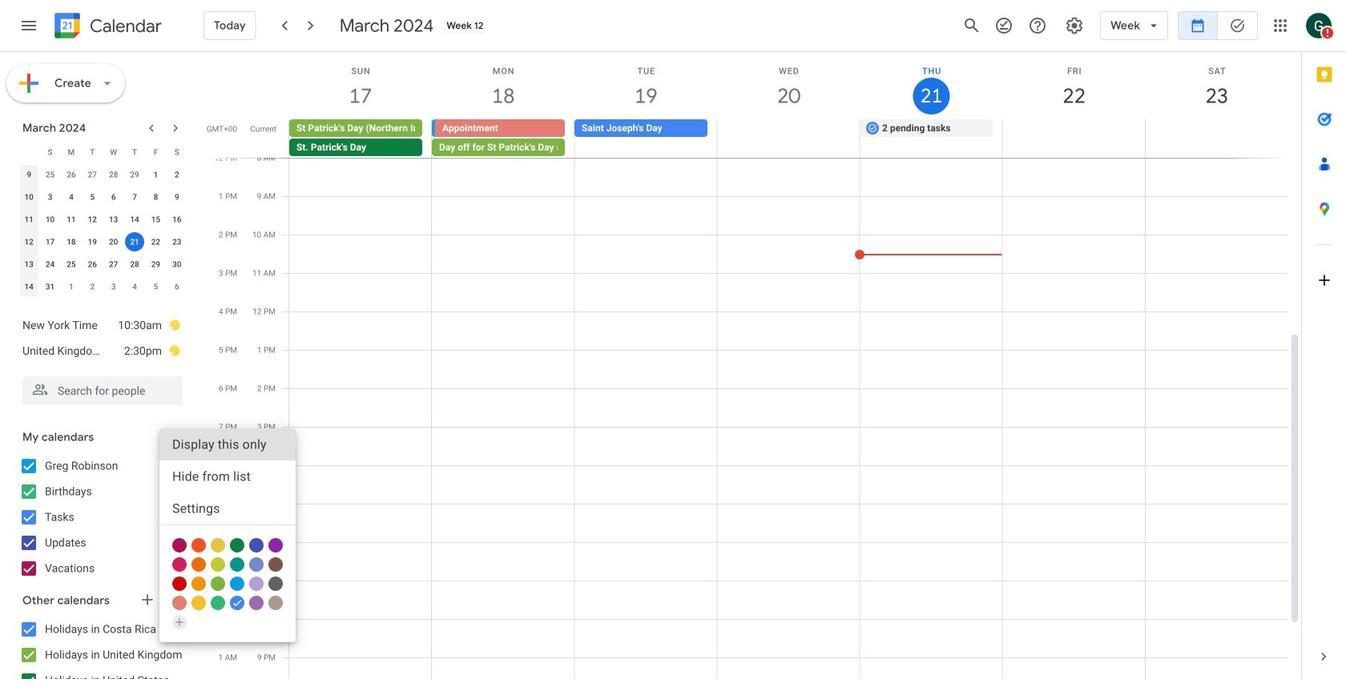 Task type: describe. For each thing, give the bounding box(es) containing it.
1 list item from the top
[[22, 312, 181, 338]]

april 1 element
[[62, 277, 81, 296]]

13 element
[[104, 210, 123, 229]]

cobalt, set calendar color radio item
[[230, 596, 244, 611]]

citron, set calendar color radio item
[[211, 538, 225, 553]]

sage, set calendar color radio item
[[211, 596, 225, 611]]

row group inside march 2024 'grid'
[[18, 163, 187, 298]]

basil, set calendar color radio item
[[230, 538, 244, 553]]

main drawer image
[[19, 16, 38, 35]]

march 2024 grid
[[15, 141, 187, 298]]

18 element
[[62, 232, 81, 252]]

calendar list entry. element
[[159, 429, 296, 643]]

22 element
[[146, 232, 165, 252]]

april 5 element
[[146, 277, 165, 296]]

april 3 element
[[104, 277, 123, 296]]

4 element
[[62, 187, 81, 207]]

26 element
[[83, 255, 102, 274]]

3 menu item from the top
[[159, 493, 296, 525]]

lavender, set calendar color radio item
[[249, 558, 264, 572]]

february 29 element
[[125, 165, 144, 184]]

15 element
[[146, 210, 165, 229]]

april 2 element
[[83, 277, 102, 296]]

17 element
[[41, 232, 60, 252]]

cherry blossom, set calendar color radio item
[[172, 558, 187, 572]]

april 4 element
[[125, 277, 144, 296]]

february 27 element
[[83, 165, 102, 184]]

16 element
[[167, 210, 187, 229]]

eucalyptus, set calendar color radio item
[[230, 558, 244, 572]]

Search for people text field
[[32, 377, 173, 405]]

29 element
[[146, 255, 165, 274]]

28 element
[[125, 255, 144, 274]]

settings menu image
[[1065, 16, 1084, 35]]

calendar element
[[51, 10, 162, 45]]

add other calendars image
[[139, 592, 155, 608]]

other calendars list
[[3, 617, 199, 679]]

amethyst, set calendar color radio item
[[249, 596, 264, 611]]

31 element
[[41, 277, 60, 296]]

3 element
[[41, 187, 60, 207]]

7 element
[[125, 187, 144, 207]]

avocado, set calendar color radio item
[[211, 558, 225, 572]]

27 element
[[104, 255, 123, 274]]

11 element
[[62, 210, 81, 229]]

2 list item from the top
[[22, 338, 181, 364]]

5 element
[[83, 187, 102, 207]]

8 element
[[146, 187, 165, 207]]

30 element
[[167, 255, 187, 274]]



Task type: vqa. For each thing, say whether or not it's contained in the screenshot.
"search box"
yes



Task type: locate. For each thing, give the bounding box(es) containing it.
1 element
[[146, 165, 165, 184]]

2 element
[[167, 165, 187, 184]]

menu item
[[159, 429, 296, 461], [159, 461, 296, 493], [159, 493, 296, 525]]

peacock, set calendar color radio item
[[230, 577, 244, 591]]

mango, set calendar color radio item
[[192, 577, 206, 591]]

list item down april 2 element at the top
[[22, 312, 181, 338]]

tomato, set calendar color radio item
[[172, 577, 187, 591]]

add custom color radio item
[[172, 615, 187, 630]]

list item
[[22, 312, 181, 338], [22, 338, 181, 364]]

row group
[[18, 163, 187, 298]]

23 element
[[167, 232, 187, 252]]

2 menu item from the top
[[159, 461, 296, 493]]

column header
[[18, 141, 40, 163]]

wisteria, set calendar color radio item
[[249, 577, 264, 591]]

calendar list entry. list box
[[159, 429, 296, 526]]

february 28 element
[[104, 165, 123, 184]]

6 element
[[104, 187, 123, 207]]

birch, set calendar color radio item
[[268, 596, 283, 611]]

None search field
[[0, 370, 199, 405]]

1 menu item from the top
[[159, 429, 296, 461]]

cocoa, set calendar color radio item
[[268, 558, 283, 572]]

21, today element
[[125, 232, 144, 252]]

20 element
[[104, 232, 123, 252]]

grid
[[205, 52, 1301, 679]]

flamingo, set calendar color radio item
[[172, 596, 187, 611]]

list item up search for people text box
[[22, 338, 181, 364]]

radicchio, set calendar color radio item
[[172, 538, 187, 553]]

19 element
[[83, 232, 102, 252]]

24 element
[[41, 255, 60, 274]]

tangerine, set calendar color radio item
[[192, 538, 206, 553]]

grape, set calendar color radio item
[[268, 538, 283, 553]]

pumpkin, set calendar color radio item
[[192, 558, 206, 572]]

february 25 element
[[41, 165, 60, 184]]

february 26 element
[[62, 165, 81, 184]]

banana, set calendar color radio item
[[192, 596, 206, 611]]

12 element
[[83, 210, 102, 229]]

april 6 element
[[167, 277, 187, 296]]

blueberry, set calendar color radio item
[[249, 538, 264, 553]]

10 element
[[41, 210, 60, 229]]

tab list
[[1302, 52, 1346, 635]]

cell inside march 2024 'grid'
[[124, 231, 145, 253]]

cell
[[289, 119, 432, 158], [432, 119, 575, 158], [717, 119, 860, 158], [1002, 119, 1145, 158], [1145, 119, 1288, 158], [124, 231, 145, 253]]

heading
[[87, 16, 162, 36]]

row
[[282, 119, 1301, 158], [18, 141, 187, 163], [18, 163, 187, 186], [18, 186, 187, 208], [18, 208, 187, 231], [18, 231, 187, 253], [18, 253, 187, 276], [18, 276, 187, 298]]

pistachio, set calendar color radio item
[[211, 577, 225, 591]]

heading inside calendar element
[[87, 16, 162, 36]]

list
[[6, 306, 196, 370]]

column header inside march 2024 'grid'
[[18, 141, 40, 163]]

graphite, set calendar color radio item
[[268, 577, 283, 591]]

9 element
[[167, 187, 187, 207]]

my calendars list
[[3, 454, 199, 582]]

25 element
[[62, 255, 81, 274]]

14 element
[[125, 210, 144, 229]]



